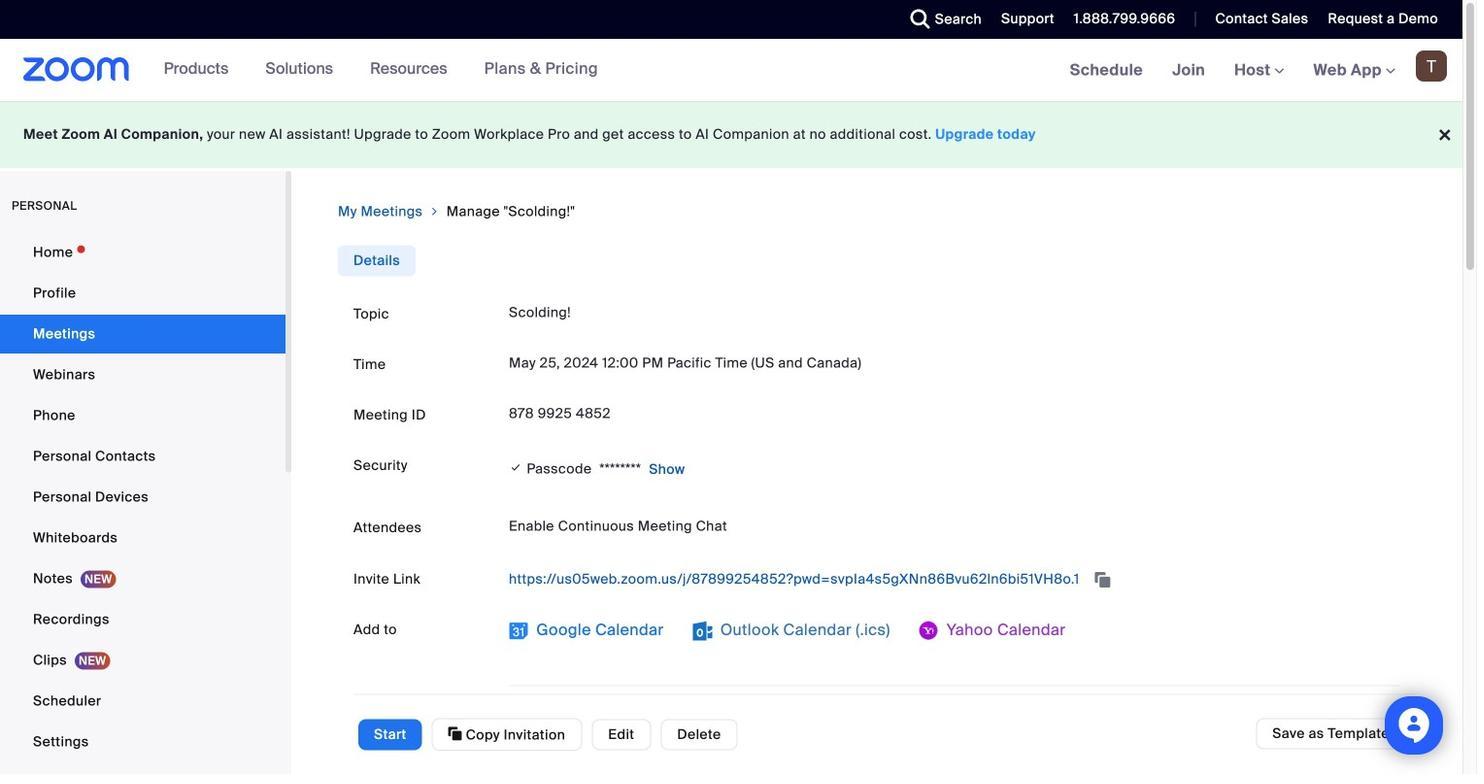 Task type: describe. For each thing, give the bounding box(es) containing it.
copy image
[[448, 725, 462, 743]]

manage my meeting tab control tab list
[[338, 245, 416, 276]]

right image
[[429, 202, 441, 221]]

checked image
[[509, 458, 523, 477]]

add to google calendar image
[[509, 621, 528, 641]]

product information navigation
[[130, 39, 613, 101]]

profile picture image
[[1416, 51, 1447, 82]]



Task type: locate. For each thing, give the bounding box(es) containing it.
banner
[[0, 39, 1463, 102]]

add to yahoo calendar image
[[920, 621, 939, 641]]

footer
[[0, 101, 1463, 168]]

manage scolding! navigation
[[338, 202, 1416, 222]]

zoom logo image
[[23, 57, 130, 82]]

add to outlook calendar (.ics) image
[[693, 621, 712, 641]]

tab
[[338, 245, 416, 276]]

application
[[509, 564, 1401, 595]]

personal menu menu
[[0, 233, 286, 774]]

meetings navigation
[[1055, 39, 1463, 102]]



Task type: vqa. For each thing, say whether or not it's contained in the screenshot.
banner
yes



